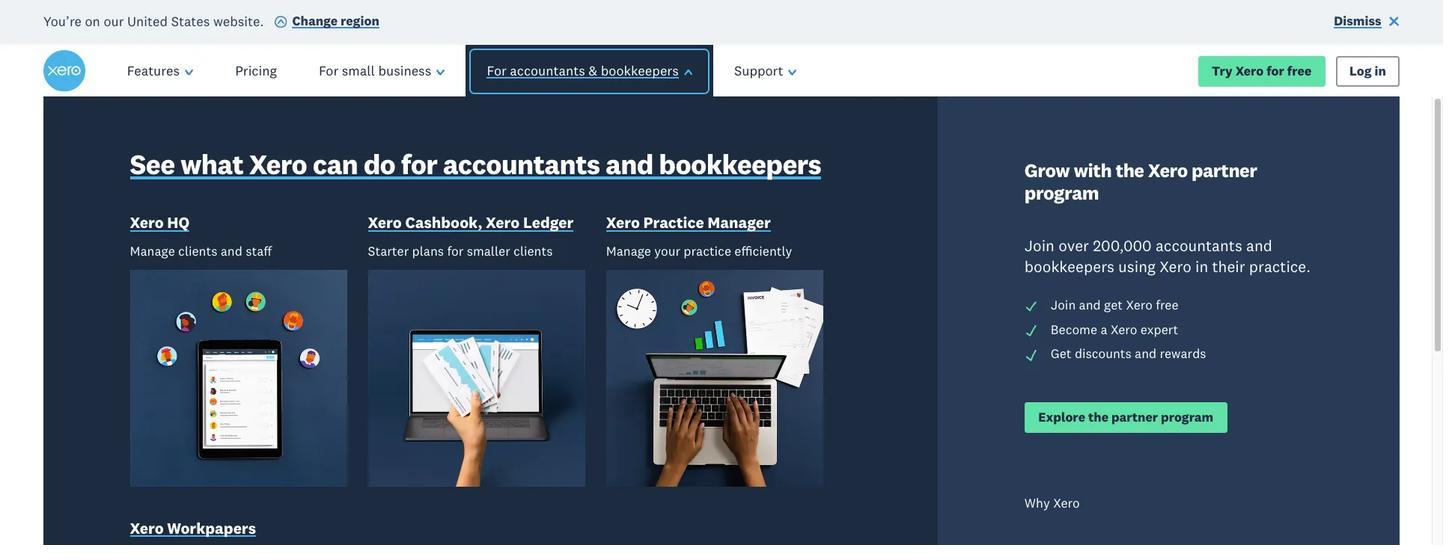 Task type: vqa. For each thing, say whether or not it's contained in the screenshot.
EXPLORE
yes



Task type: describe. For each thing, give the bounding box(es) containing it.
ledger
[[523, 213, 574, 233]]

you're on our united states website.
[[43, 12, 264, 29]]

out
[[449, 248, 485, 278]]

partner inside grow with the xero partner program
[[1192, 159, 1258, 183]]

small
[[342, 62, 375, 80]]

manager
[[708, 213, 771, 233]]

suit
[[587, 149, 695, 228]]

join for join and get xero free
[[1051, 297, 1076, 314]]

united
[[127, 12, 168, 29]]

features
[[127, 62, 180, 80]]

staff
[[246, 243, 272, 260]]

become a xero expert
[[1051, 322, 1179, 338]]

log in
[[1350, 63, 1387, 79]]

1 vertical spatial on
[[491, 248, 518, 278]]

grow
[[1025, 159, 1070, 183]]

0 vertical spatial on
[[85, 12, 100, 29]]

using
[[1119, 256, 1156, 277]]

explore the partner program
[[1039, 409, 1214, 426]]

xero cashbook, xero ledger link
[[368, 213, 574, 237]]

workpapers
[[167, 519, 256, 539]]

don't
[[329, 248, 388, 278]]

region
[[341, 13, 379, 29]]

do
[[364, 147, 395, 182]]

0 horizontal spatial 3
[[614, 248, 627, 278]]

get
[[1104, 297, 1123, 314]]

for for for small business
[[319, 62, 339, 80]]

and down expert
[[1135, 346, 1157, 363]]

try xero for free link
[[1199, 56, 1326, 87]]

for small business
[[319, 62, 431, 80]]

up.
[[1081, 248, 1115, 278]]

200,000
[[1093, 236, 1152, 256]]

bookkeepers inside the join over 200,000 accountants and bookkeepers using xero in their practice.
[[1025, 256, 1115, 277]]

1 vertical spatial 3
[[881, 426, 889, 446]]

dismiss button
[[1334, 12, 1400, 33]]

their
[[1213, 256, 1246, 277]]

manage your practice efficiently
[[606, 243, 792, 260]]

you're
[[43, 12, 82, 29]]

our
[[104, 12, 124, 29]]

efficiently
[[735, 243, 792, 260]]

plans
[[342, 149, 500, 228]]

log in link
[[1336, 56, 1400, 87]]

xero inside 'link'
[[1236, 63, 1264, 79]]

for inside 'link'
[[1267, 63, 1285, 79]]

join for join over 200,000 accountants and bookkeepers using xero in their practice.
[[1025, 236, 1055, 256]]

hq
[[167, 213, 190, 233]]

manage for hq
[[130, 243, 175, 260]]

get discounts and rewards
[[1051, 346, 1207, 363]]

and up the practice
[[606, 147, 653, 182]]

accountants inside the join over 200,000 accountants and bookkeepers using xero in their practice.
[[1156, 236, 1243, 256]]

getting
[[905, 248, 981, 278]]

for small business button
[[298, 45, 466, 97]]

bookkeepers inside for accountants & bookkeepers dropdown button
[[601, 62, 679, 80]]

for right do in the left top of the page
[[401, 147, 437, 182]]

plans
[[412, 243, 444, 260]]

and left staff
[[221, 243, 243, 260]]

smaller
[[467, 243, 510, 260]]

0 horizontal spatial free
[[767, 248, 809, 278]]

for for for accountants & bookkeepers
[[487, 62, 507, 80]]

program inside grow with the xero partner program
[[1025, 181, 1099, 205]]

expert
[[1141, 322, 1179, 338]]

manage for practice
[[606, 243, 651, 260]]

0 horizontal spatial 50%
[[524, 248, 572, 278]]

become
[[1051, 322, 1098, 338]]

1 vertical spatial 50%
[[797, 426, 829, 446]]

get for get discounts and rewards
[[1051, 346, 1072, 363]]

plans to suit your
[[342, 149, 851, 228]]

1 vertical spatial accountants
[[443, 147, 600, 182]]

don't miss out on 50% for 3 months and free support getting xero set up.
[[329, 248, 1115, 278]]

over
[[1059, 236, 1089, 256]]

what
[[180, 147, 243, 182]]

can
[[313, 147, 358, 182]]

miss
[[394, 248, 443, 278]]

support
[[734, 62, 783, 80]]

free inside try xero for free 'link'
[[1288, 63, 1312, 79]]

pricing
[[235, 62, 277, 80]]

support button
[[714, 45, 818, 97]]

accountants inside dropdown button
[[510, 62, 585, 80]]

rewards
[[1160, 346, 1207, 363]]



Task type: locate. For each thing, give the bounding box(es) containing it.
0 horizontal spatial on
[[85, 12, 100, 29]]

early
[[561, 477, 599, 497]]

support
[[815, 248, 899, 278]]

states
[[171, 12, 210, 29]]

your down the practice
[[655, 243, 681, 260]]

0 horizontal spatial in
[[1196, 256, 1209, 277]]

1 vertical spatial get
[[768, 426, 794, 446]]

0 vertical spatial program
[[1025, 181, 1099, 205]]

free up expert
[[1156, 297, 1179, 314]]

see what xero can do for accountants and bookkeepers link
[[130, 147, 822, 186]]

included image for join and get xero free
[[1025, 300, 1038, 313]]

50%
[[524, 248, 572, 278], [797, 426, 829, 446]]

in right log
[[1375, 63, 1387, 79]]

1 horizontal spatial your
[[709, 149, 838, 228]]

starter
[[368, 243, 409, 260]]

0 horizontal spatial manage
[[130, 243, 175, 260]]

free down manager
[[767, 248, 809, 278]]

on left our
[[85, 12, 100, 29]]

0 vertical spatial in
[[1375, 63, 1387, 79]]

0 horizontal spatial your
[[655, 243, 681, 260]]

the inside 'link'
[[1089, 409, 1109, 426]]

accountants
[[510, 62, 585, 80], [443, 147, 600, 182], [1156, 236, 1243, 256]]

manage down the practice
[[606, 243, 651, 260]]

0 vertical spatial included image
[[1025, 300, 1038, 313]]

clients down hq
[[178, 243, 217, 260]]

for inside dropdown button
[[319, 62, 339, 80]]

why xero
[[1025, 496, 1080, 512]]

dismiss
[[1334, 13, 1382, 29]]

0 vertical spatial 50%
[[524, 248, 572, 278]]

for inside dropdown button
[[487, 62, 507, 80]]

2 manage from the left
[[606, 243, 651, 260]]

manage clients and staff
[[130, 243, 272, 260]]

and left 'get'
[[1079, 297, 1101, 314]]

1 horizontal spatial program
[[1161, 409, 1214, 426]]

grow with the xero partner program
[[1025, 159, 1258, 205]]

your
[[709, 149, 838, 228], [655, 243, 681, 260]]

clients down ledger
[[514, 243, 553, 260]]

bookkeepers right '&'
[[601, 62, 679, 80]]

your up 'efficiently'
[[709, 149, 838, 228]]

1 vertical spatial partner
[[1112, 409, 1158, 426]]

xero hq
[[130, 213, 190, 233]]

0 vertical spatial get
[[1051, 346, 1072, 363]]

change region button
[[274, 12, 379, 33]]

1 horizontal spatial 3
[[881, 426, 889, 446]]

and inside the join over 200,000 accountants and bookkeepers using xero in their practice.
[[1247, 236, 1273, 256]]

xero inside grow with the xero partner program
[[1148, 159, 1188, 183]]

xero homepage image
[[43, 50, 85, 92]]

practice
[[684, 243, 732, 260]]

manage
[[130, 243, 175, 260], [606, 243, 651, 260]]

in inside the join over 200,000 accountants and bookkeepers using xero in their practice.
[[1196, 256, 1209, 277]]

0 horizontal spatial clients
[[178, 243, 217, 260]]

xero workpapers
[[130, 519, 256, 539]]

program up "over"
[[1025, 181, 1099, 205]]

1 vertical spatial free
[[767, 248, 809, 278]]

see what xero can do for accountants and bookkeepers
[[130, 147, 822, 182]]

in left their
[[1196, 256, 1209, 277]]

a
[[1101, 322, 1108, 338]]

1 vertical spatial join
[[1051, 297, 1076, 314]]

1 horizontal spatial on
[[491, 248, 518, 278]]

get 50% off for 3 months*
[[768, 426, 956, 446]]

1 manage from the left
[[130, 243, 175, 260]]

1 vertical spatial included image
[[1025, 324, 1038, 338]]

practice
[[644, 213, 704, 233]]

explore
[[1039, 409, 1086, 426]]

see
[[130, 147, 175, 182]]

3 left months*
[[881, 426, 889, 446]]

1 horizontal spatial 50%
[[797, 426, 829, 446]]

bookkeepers up manager
[[659, 147, 822, 182]]

and down manager
[[721, 248, 761, 278]]

months
[[633, 248, 715, 278]]

&
[[589, 62, 598, 80]]

xero practice manager link
[[606, 213, 771, 237]]

on
[[85, 12, 100, 29], [491, 248, 518, 278]]

for right plans
[[447, 243, 464, 260]]

pricing link
[[214, 45, 298, 97]]

partner inside 'link'
[[1112, 409, 1158, 426]]

50% left the off
[[797, 426, 829, 446]]

1 horizontal spatial for
[[487, 62, 507, 80]]

on right out
[[491, 248, 518, 278]]

why
[[1025, 496, 1050, 512]]

xero cashbook, xero ledger
[[368, 213, 574, 233]]

0 vertical spatial the
[[1116, 159, 1144, 183]]

0 horizontal spatial partner
[[1112, 409, 1158, 426]]

0 horizontal spatial the
[[1089, 409, 1109, 426]]

for right try
[[1267, 63, 1285, 79]]

1 vertical spatial program
[[1161, 409, 1214, 426]]

try xero for free
[[1212, 63, 1312, 79]]

0 horizontal spatial get
[[768, 426, 794, 446]]

off
[[833, 426, 852, 446]]

accountants up their
[[1156, 236, 1243, 256]]

2 vertical spatial accountants
[[1156, 236, 1243, 256]]

xero hq link
[[130, 213, 190, 237]]

get down become
[[1051, 346, 1072, 363]]

cashbook,
[[405, 213, 482, 233]]

2 included image from the top
[[1025, 324, 1038, 338]]

practice.
[[1250, 256, 1311, 277]]

2 vertical spatial included image
[[1025, 349, 1038, 362]]

bookkeepers down "over"
[[1025, 256, 1115, 277]]

manage down xero hq link
[[130, 243, 175, 260]]

features button
[[106, 45, 214, 97]]

for accountants & bookkeepers
[[487, 62, 679, 80]]

0 vertical spatial join
[[1025, 236, 1055, 256]]

1 horizontal spatial manage
[[606, 243, 651, 260]]

website.
[[213, 12, 264, 29]]

2 for from the left
[[487, 62, 507, 80]]

0 vertical spatial accountants
[[510, 62, 585, 80]]

get
[[1051, 346, 1072, 363], [768, 426, 794, 446]]

change region
[[292, 13, 379, 29]]

the right explore
[[1089, 409, 1109, 426]]

discounts
[[1075, 346, 1132, 363]]

2 horizontal spatial free
[[1288, 63, 1312, 79]]

1 vertical spatial in
[[1196, 256, 1209, 277]]

join and get xero free
[[1051, 297, 1179, 314]]

for right the off
[[856, 426, 877, 446]]

50% down ledger
[[524, 248, 572, 278]]

0 vertical spatial bookkeepers
[[601, 62, 679, 80]]

join inside the join over 200,000 accountants and bookkeepers using xero in their practice.
[[1025, 236, 1055, 256]]

1 vertical spatial the
[[1089, 409, 1109, 426]]

the right with
[[1116, 159, 1144, 183]]

0 horizontal spatial program
[[1025, 181, 1099, 205]]

3 included image from the top
[[1025, 349, 1038, 362]]

free
[[1288, 63, 1312, 79], [767, 248, 809, 278], [1156, 297, 1179, 314]]

program down the rewards
[[1161, 409, 1214, 426]]

included image for get discounts and rewards
[[1025, 349, 1038, 362]]

1 horizontal spatial get
[[1051, 346, 1072, 363]]

program inside 'link'
[[1161, 409, 1214, 426]]

1 horizontal spatial partner
[[1192, 159, 1258, 183]]

for accountants & bookkeepers button
[[461, 45, 719, 97]]

xero inside the join over 200,000 accountants and bookkeepers using xero in their practice.
[[1160, 256, 1192, 277]]

0 vertical spatial 3
[[614, 248, 627, 278]]

set
[[1042, 248, 1075, 278]]

log
[[1350, 63, 1372, 79]]

0 vertical spatial free
[[1288, 63, 1312, 79]]

get left the off
[[768, 426, 794, 446]]

try
[[1212, 63, 1233, 79]]

1 horizontal spatial free
[[1156, 297, 1179, 314]]

included image for become a xero expert
[[1025, 324, 1038, 338]]

join up become
[[1051, 297, 1076, 314]]

0 horizontal spatial for
[[319, 62, 339, 80]]

join over 200,000 accountants and bookkeepers using xero in their practice.
[[1025, 236, 1311, 277]]

2 vertical spatial free
[[1156, 297, 1179, 314]]

the inside grow with the xero partner program
[[1116, 159, 1144, 183]]

1 vertical spatial your
[[655, 243, 681, 260]]

0 vertical spatial your
[[709, 149, 838, 228]]

accountants left '&'
[[510, 62, 585, 80]]

1 for from the left
[[319, 62, 339, 80]]

join
[[1025, 236, 1055, 256], [1051, 297, 1076, 314]]

change
[[292, 13, 338, 29]]

1 clients from the left
[[178, 243, 217, 260]]

months*
[[893, 426, 956, 446]]

in
[[1375, 63, 1387, 79], [1196, 256, 1209, 277]]

business
[[378, 62, 431, 80]]

join left "over"
[[1025, 236, 1055, 256]]

and up practice.
[[1247, 236, 1273, 256]]

get for get 50% off for 3 months*
[[768, 426, 794, 446]]

xero practice manager
[[606, 213, 771, 233]]

1 included image from the top
[[1025, 300, 1038, 313]]

included image
[[1025, 300, 1038, 313], [1025, 324, 1038, 338], [1025, 349, 1038, 362]]

1 horizontal spatial in
[[1375, 63, 1387, 79]]

bookkeepers inside "see what xero can do for accountants and bookkeepers" link
[[659, 147, 822, 182]]

1 vertical spatial bookkeepers
[[659, 147, 822, 182]]

xero workpapers link
[[130, 519, 256, 542]]

1 horizontal spatial clients
[[514, 243, 553, 260]]

0 vertical spatial partner
[[1192, 159, 1258, 183]]

2 vertical spatial bookkeepers
[[1025, 256, 1115, 277]]

3 left months
[[614, 248, 627, 278]]

with
[[1074, 159, 1112, 183]]

program
[[1025, 181, 1099, 205], [1161, 409, 1214, 426]]

starter plans for smaller clients
[[368, 243, 553, 260]]

to
[[513, 149, 574, 228]]

2 clients from the left
[[514, 243, 553, 260]]

free left log
[[1288, 63, 1312, 79]]

clients
[[178, 243, 217, 260], [514, 243, 553, 260]]

for down the plans to suit your
[[578, 248, 608, 278]]

explore the partner program link
[[1025, 403, 1228, 434]]

1 horizontal spatial the
[[1116, 159, 1144, 183]]

accountants up ledger
[[443, 147, 600, 182]]

the
[[1116, 159, 1144, 183], [1089, 409, 1109, 426]]



